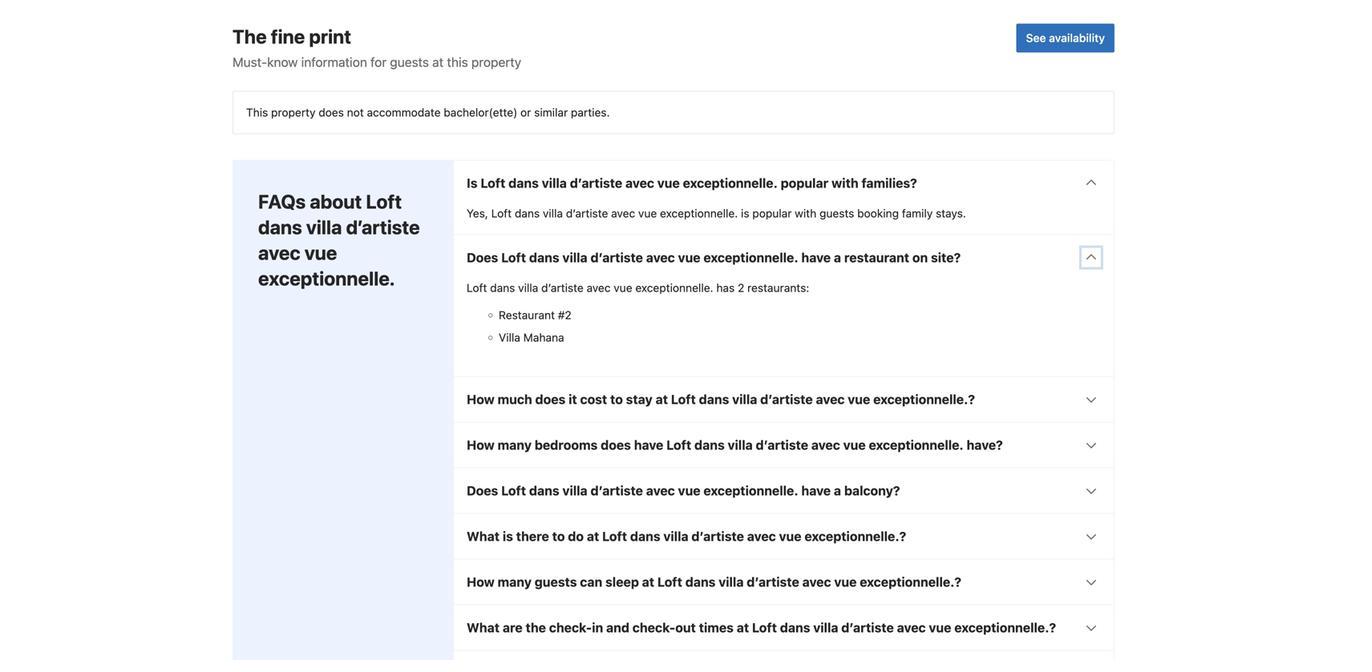 Task type: vqa. For each thing, say whether or not it's contained in the screenshot.
the topmost Level
no



Task type: locate. For each thing, give the bounding box(es) containing it.
exceptionnelle. up '2'
[[704, 250, 799, 265]]

1 vertical spatial a
[[834, 483, 841, 499]]

what left 'are'
[[467, 621, 500, 636]]

1 vertical spatial with
[[795, 207, 817, 220]]

2 what from the top
[[467, 621, 500, 636]]

how much does it cost to stay at loft dans villa d'artiste avec vue exceptionnelle.? button
[[454, 377, 1114, 422]]

has
[[717, 281, 735, 295]]

guests right "for"
[[390, 54, 429, 70]]

1 vertical spatial what
[[467, 621, 500, 636]]

0 horizontal spatial is
[[503, 529, 513, 544]]

check-
[[549, 621, 592, 636], [633, 621, 675, 636]]

to left "stay" on the left bottom
[[610, 392, 623, 407]]

what
[[467, 529, 500, 544], [467, 621, 500, 636]]

d'artiste inside 'dropdown button'
[[591, 250, 643, 265]]

many
[[498, 438, 532, 453], [498, 575, 532, 590]]

have inside 'dropdown button'
[[802, 250, 831, 265]]

at right the times
[[737, 621, 749, 636]]

0 horizontal spatial property
[[271, 106, 316, 119]]

d'artiste
[[570, 175, 623, 191], [566, 207, 608, 220], [346, 216, 420, 238], [591, 250, 643, 265], [541, 281, 584, 295], [760, 392, 813, 407], [756, 438, 809, 453], [591, 483, 643, 499], [692, 529, 744, 544], [747, 575, 799, 590], [842, 621, 894, 636]]

does
[[319, 106, 344, 119], [535, 392, 566, 407], [601, 438, 631, 453]]

villa
[[542, 175, 567, 191], [543, 207, 563, 220], [306, 216, 342, 238], [563, 250, 588, 265], [518, 281, 538, 295], [732, 392, 757, 407], [728, 438, 753, 453], [563, 483, 588, 499], [664, 529, 689, 544], [719, 575, 744, 590], [813, 621, 839, 636]]

loft inside 'dropdown button'
[[501, 250, 526, 265]]

0 horizontal spatial to
[[552, 529, 565, 544]]

0 horizontal spatial does
[[319, 106, 344, 119]]

mahana
[[523, 331, 564, 344]]

villa down how many guests can sleep at loft dans villa d'artiste avec vue exceptionnelle.? dropdown button
[[813, 621, 839, 636]]

property
[[471, 54, 521, 70], [271, 106, 316, 119]]

for
[[371, 54, 387, 70]]

0 vertical spatial popular
[[781, 175, 829, 191]]

does left the 'it'
[[535, 392, 566, 407]]

loft up there
[[501, 483, 526, 499]]

loft right yes,
[[491, 207, 512, 220]]

0 vertical spatial does
[[467, 250, 498, 265]]

is down is loft dans villa d'artiste avec vue exceptionnelle. popular with families? dropdown button
[[741, 207, 750, 220]]

with down is loft dans villa d'artiste avec vue exceptionnelle. popular with families? dropdown button
[[795, 207, 817, 220]]

d'artiste inside faqs about loft dans villa d'artiste avec vue exceptionnelle.
[[346, 216, 420, 238]]

1 horizontal spatial guests
[[535, 575, 577, 590]]

does left not
[[319, 106, 344, 119]]

this property does not accommodate bachelor(ette) or similar parties.
[[246, 106, 610, 119]]

2 many from the top
[[498, 575, 532, 590]]

how many bedrooms does have loft dans villa d'artiste avec vue exceptionnelle. have?
[[467, 438, 1003, 453]]

villa down how much does it cost to stay at loft dans villa d'artiste avec vue exceptionnelle.?
[[728, 438, 753, 453]]

dans right yes,
[[515, 207, 540, 220]]

many up 'are'
[[498, 575, 532, 590]]

popular down is loft dans villa d'artiste avec vue exceptionnelle. popular with families? dropdown button
[[753, 207, 792, 220]]

a inside dropdown button
[[834, 483, 841, 499]]

d'artiste inside dropdown button
[[842, 621, 894, 636]]

villa inside how many guests can sleep at loft dans villa d'artiste avec vue exceptionnelle.? dropdown button
[[719, 575, 744, 590]]

does inside 'dropdown button'
[[467, 250, 498, 265]]

0 vertical spatial a
[[834, 250, 841, 265]]

2 horizontal spatial does
[[601, 438, 631, 453]]

this
[[447, 54, 468, 70]]

how for how many guests can sleep at loft dans villa d'artiste avec vue exceptionnelle.?
[[467, 575, 495, 590]]

how
[[467, 392, 495, 407], [467, 438, 495, 453], [467, 575, 495, 590]]

a for restaurant
[[834, 250, 841, 265]]

villa down about
[[306, 216, 342, 238]]

or
[[521, 106, 531, 119]]

0 vertical spatial have
[[802, 250, 831, 265]]

exceptionnelle. down does loft dans villa d'artiste avec vue exceptionnelle. have a restaurant on site?
[[636, 281, 713, 295]]

does right bedrooms
[[601, 438, 631, 453]]

at right do
[[587, 529, 599, 544]]

villa
[[499, 331, 520, 344]]

0 vertical spatial does
[[319, 106, 344, 119]]

exceptionnelle.?
[[874, 392, 975, 407], [805, 529, 906, 544], [860, 575, 962, 590], [955, 621, 1056, 636]]

property right this at left top
[[271, 106, 316, 119]]

a for balcony?
[[834, 483, 841, 499]]

villa inside what are the check-in and check-out times at loft dans villa d'artiste avec vue exceptionnelle.? dropdown button
[[813, 621, 839, 636]]

popular
[[781, 175, 829, 191], [753, 207, 792, 220]]

have down how many bedrooms does have loft dans villa d'artiste avec vue exceptionnelle. have? dropdown button
[[802, 483, 831, 499]]

1 horizontal spatial with
[[832, 175, 859, 191]]

balcony?
[[844, 483, 900, 499]]

loft
[[481, 175, 506, 191], [366, 190, 402, 213], [491, 207, 512, 220], [501, 250, 526, 265], [467, 281, 487, 295], [671, 392, 696, 407], [667, 438, 691, 453], [501, 483, 526, 499], [602, 529, 627, 544], [658, 575, 682, 590], [752, 621, 777, 636]]

guests left can
[[535, 575, 577, 590]]

1 vertical spatial many
[[498, 575, 532, 590]]

families?
[[862, 175, 917, 191]]

how much does it cost to stay at loft dans villa d'artiste avec vue exceptionnelle.?
[[467, 392, 975, 407]]

2 vertical spatial how
[[467, 575, 495, 590]]

loft up restaurant
[[501, 250, 526, 265]]

villa inside how many bedrooms does have loft dans villa d'artiste avec vue exceptionnelle. have? dropdown button
[[728, 438, 753, 453]]

much
[[498, 392, 532, 407]]

loft right do
[[602, 529, 627, 544]]

villa up do
[[563, 483, 588, 499]]

2 check- from the left
[[633, 621, 675, 636]]

2 a from the top
[[834, 483, 841, 499]]

at
[[432, 54, 444, 70], [656, 392, 668, 407], [587, 529, 599, 544], [642, 575, 655, 590], [737, 621, 749, 636]]

does loft dans villa d'artiste avec vue exceptionnelle. have a restaurant on site? button
[[454, 235, 1114, 280]]

at left this
[[432, 54, 444, 70]]

what are the check-in and check-out times at loft dans villa d'artiste avec vue exceptionnelle.?
[[467, 621, 1056, 636]]

popular inside dropdown button
[[781, 175, 829, 191]]

villa down does loft dans villa d'artiste avec vue exceptionnelle. have a balcony?
[[664, 529, 689, 544]]

0 vertical spatial with
[[832, 175, 859, 191]]

exceptionnelle. down about
[[258, 267, 395, 290]]

have for balcony?
[[802, 483, 831, 499]]

dans down how many guests can sleep at loft dans villa d'artiste avec vue exceptionnelle.? dropdown button
[[780, 621, 810, 636]]

know
[[267, 54, 298, 70]]

1 vertical spatial does
[[467, 483, 498, 499]]

guests inside how many guests can sleep at loft dans villa d'artiste avec vue exceptionnelle.? dropdown button
[[535, 575, 577, 590]]

guests left booking
[[820, 207, 854, 220]]

does for does loft dans villa d'artiste avec vue exceptionnelle. have a balcony?
[[467, 483, 498, 499]]

what is there to do at loft dans villa d'artiste avec vue exceptionnelle.?
[[467, 529, 906, 544]]

villa up the #2
[[563, 250, 588, 265]]

yes, loft dans villa d'artiste avec vue exceptionnelle. is popular with guests booking family stays.
[[467, 207, 966, 220]]

1 vertical spatial guests
[[820, 207, 854, 220]]

loft right sleep
[[658, 575, 682, 590]]

villa right yes,
[[543, 207, 563, 220]]

0 vertical spatial many
[[498, 438, 532, 453]]

a
[[834, 250, 841, 265], [834, 483, 841, 499]]

2 vertical spatial does
[[601, 438, 631, 453]]

0 horizontal spatial guests
[[390, 54, 429, 70]]

parties.
[[571, 106, 610, 119]]

dans
[[509, 175, 539, 191], [515, 207, 540, 220], [258, 216, 302, 238], [529, 250, 560, 265], [490, 281, 515, 295], [699, 392, 729, 407], [695, 438, 725, 453], [529, 483, 560, 499], [630, 529, 661, 544], [686, 575, 716, 590], [780, 621, 810, 636]]

1 what from the top
[[467, 529, 500, 544]]

yes,
[[467, 207, 488, 220]]

0 vertical spatial guests
[[390, 54, 429, 70]]

see
[[1026, 31, 1046, 44]]

avec inside what are the check-in and check-out times at loft dans villa d'artiste avec vue exceptionnelle.? dropdown button
[[897, 621, 926, 636]]

stay
[[626, 392, 653, 407]]

vue inside faqs about loft dans villa d'artiste avec vue exceptionnelle.
[[305, 242, 337, 264]]

avec inside is loft dans villa d'artiste avec vue exceptionnelle. popular with families? dropdown button
[[626, 175, 654, 191]]

1 horizontal spatial check-
[[633, 621, 675, 636]]

exceptionnelle. inside 'dropdown button'
[[704, 250, 799, 265]]

a left balcony?
[[834, 483, 841, 499]]

1 horizontal spatial is
[[741, 207, 750, 220]]

have
[[802, 250, 831, 265], [634, 438, 664, 453], [802, 483, 831, 499]]

1 does from the top
[[467, 250, 498, 265]]

many for guests
[[498, 575, 532, 590]]

about
[[310, 190, 362, 213]]

restaurant
[[499, 309, 555, 322]]

with left families?
[[832, 175, 859, 191]]

many inside how many guests can sleep at loft dans villa d'artiste avec vue exceptionnelle.? dropdown button
[[498, 575, 532, 590]]

does inside dropdown button
[[467, 483, 498, 499]]

1 vertical spatial does
[[535, 392, 566, 407]]

check- right "the"
[[549, 621, 592, 636]]

1 horizontal spatial to
[[610, 392, 623, 407]]

1 many from the top
[[498, 438, 532, 453]]

property right this
[[471, 54, 521, 70]]

does inside how many bedrooms does have loft dans villa d'artiste avec vue exceptionnelle. have? dropdown button
[[601, 438, 631, 453]]

villa down similar
[[542, 175, 567, 191]]

0 vertical spatial what
[[467, 529, 500, 544]]

guests
[[390, 54, 429, 70], [820, 207, 854, 220], [535, 575, 577, 590]]

2 vertical spatial have
[[802, 483, 831, 499]]

a left restaurant
[[834, 250, 841, 265]]

many inside how many bedrooms does have loft dans villa d'artiste avec vue exceptionnelle. have? dropdown button
[[498, 438, 532, 453]]

3 how from the top
[[467, 575, 495, 590]]

at inside dropdown button
[[737, 621, 749, 636]]

a inside 'dropdown button'
[[834, 250, 841, 265]]

bachelor(ette)
[[444, 106, 518, 119]]

similar
[[534, 106, 568, 119]]

loft down yes,
[[467, 281, 487, 295]]

sleep
[[606, 575, 639, 590]]

what are the check-in and check-out times at loft dans villa d'artiste avec vue exceptionnelle.? button
[[454, 606, 1114, 651]]

what inside dropdown button
[[467, 529, 500, 544]]

2 does from the top
[[467, 483, 498, 499]]

dans up restaurant #2
[[529, 250, 560, 265]]

1 vertical spatial have
[[634, 438, 664, 453]]

0 vertical spatial is
[[741, 207, 750, 220]]

0 vertical spatial property
[[471, 54, 521, 70]]

1 vertical spatial is
[[503, 529, 513, 544]]

0 horizontal spatial check-
[[549, 621, 592, 636]]

villa mahana
[[499, 331, 564, 344]]

dans right the is
[[509, 175, 539, 191]]

the
[[526, 621, 546, 636]]

check- right and
[[633, 621, 675, 636]]

loft right the times
[[752, 621, 777, 636]]

villa up the times
[[719, 575, 744, 590]]

does
[[467, 250, 498, 265], [467, 483, 498, 499]]

does loft dans villa d'artiste avec vue exceptionnelle. have a restaurant on site?
[[467, 250, 961, 265]]

1 vertical spatial property
[[271, 106, 316, 119]]

information
[[301, 54, 367, 70]]

exceptionnelle. inside faqs about loft dans villa d'artiste avec vue exceptionnelle.
[[258, 267, 395, 290]]

1 horizontal spatial property
[[471, 54, 521, 70]]

2 horizontal spatial guests
[[820, 207, 854, 220]]

1 how from the top
[[467, 392, 495, 407]]

dans down faqs
[[258, 216, 302, 238]]

loft right "stay" on the left bottom
[[671, 392, 696, 407]]

is left there
[[503, 529, 513, 544]]

1 vertical spatial how
[[467, 438, 495, 453]]

what left there
[[467, 529, 500, 544]]

1 vertical spatial popular
[[753, 207, 792, 220]]

does loft dans villa d'artiste avec vue exceptionnelle. have a balcony?
[[467, 483, 900, 499]]

what is there to do at loft dans villa d'artiste avec vue exceptionnelle.? button
[[454, 514, 1114, 559]]

stays.
[[936, 207, 966, 220]]

is
[[467, 175, 478, 191]]

0 vertical spatial how
[[467, 392, 495, 407]]

guests inside the fine print must-know information for guests at this property
[[390, 54, 429, 70]]

2 vertical spatial guests
[[535, 575, 577, 590]]

what inside dropdown button
[[467, 621, 500, 636]]

does inside 'how much does it cost to stay at loft dans villa d'artiste avec vue exceptionnelle.?' dropdown button
[[535, 392, 566, 407]]

loft right about
[[366, 190, 402, 213]]

have up the restaurants:
[[802, 250, 831, 265]]

is
[[741, 207, 750, 220], [503, 529, 513, 544]]

avec inside 'how much does it cost to stay at loft dans villa d'artiste avec vue exceptionnelle.?' dropdown button
[[816, 392, 845, 407]]

at inside the fine print must-know information for guests at this property
[[432, 54, 444, 70]]

avec
[[626, 175, 654, 191], [611, 207, 635, 220], [258, 242, 301, 264], [646, 250, 675, 265], [587, 281, 611, 295], [816, 392, 845, 407], [812, 438, 840, 453], [646, 483, 675, 499], [747, 529, 776, 544], [803, 575, 831, 590], [897, 621, 926, 636]]

1 vertical spatial to
[[552, 529, 565, 544]]

vue
[[657, 175, 680, 191], [638, 207, 657, 220], [305, 242, 337, 264], [678, 250, 701, 265], [614, 281, 632, 295], [848, 392, 870, 407], [843, 438, 866, 453], [678, 483, 701, 499], [779, 529, 802, 544], [834, 575, 857, 590], [929, 621, 952, 636]]

how for how much does it cost to stay at loft dans villa d'artiste avec vue exceptionnelle.?
[[467, 392, 495, 407]]

loft inside faqs about loft dans villa d'artiste avec vue exceptionnelle.
[[366, 190, 402, 213]]

to left do
[[552, 529, 565, 544]]

have down "stay" on the left bottom
[[634, 438, 664, 453]]

avec inside "does loft dans villa d'artiste avec vue exceptionnelle. have a balcony?" dropdown button
[[646, 483, 675, 499]]

loft dans villa d'artiste avec vue exceptionnelle. has 2 restaurants:
[[467, 281, 810, 295]]

dans up there
[[529, 483, 560, 499]]

at right sleep
[[642, 575, 655, 590]]

with
[[832, 175, 859, 191], [795, 207, 817, 220]]

villa up how many bedrooms does have loft dans villa d'artiste avec vue exceptionnelle. have?
[[732, 392, 757, 407]]

1 horizontal spatial does
[[535, 392, 566, 407]]

availability
[[1049, 31, 1105, 44]]

restaurant
[[844, 250, 910, 265]]

many down much
[[498, 438, 532, 453]]

exceptionnelle.
[[683, 175, 778, 191], [660, 207, 738, 220], [704, 250, 799, 265], [258, 267, 395, 290], [636, 281, 713, 295], [869, 438, 964, 453], [704, 483, 799, 499]]

popular up the does loft dans villa d'artiste avec vue exceptionnelle. have a restaurant on site? 'dropdown button'
[[781, 175, 829, 191]]

villa inside "does loft dans villa d'artiste avec vue exceptionnelle. have a balcony?" dropdown button
[[563, 483, 588, 499]]

to
[[610, 392, 623, 407], [552, 529, 565, 544]]

dans down how much does it cost to stay at loft dans villa d'artiste avec vue exceptionnelle.?
[[695, 438, 725, 453]]

2 how from the top
[[467, 438, 495, 453]]

#2
[[558, 309, 572, 322]]

1 a from the top
[[834, 250, 841, 265]]

0 vertical spatial to
[[610, 392, 623, 407]]



Task type: describe. For each thing, give the bounding box(es) containing it.
booking
[[857, 207, 899, 220]]

exceptionnelle. up balcony?
[[869, 438, 964, 453]]

is loft dans villa d'artiste avec vue exceptionnelle. popular with families? button
[[454, 161, 1114, 206]]

see availability button
[[1017, 23, 1115, 52]]

it
[[569, 392, 577, 407]]

avec inside faqs about loft dans villa d'artiste avec vue exceptionnelle.
[[258, 242, 301, 264]]

villa inside the does loft dans villa d'artiste avec vue exceptionnelle. have a restaurant on site? 'dropdown button'
[[563, 250, 588, 265]]

see availability
[[1026, 31, 1105, 44]]

loft right the is
[[481, 175, 506, 191]]

site?
[[931, 250, 961, 265]]

dans inside 'dropdown button'
[[529, 250, 560, 265]]

out
[[675, 621, 696, 636]]

on
[[913, 250, 928, 265]]

what for what is there to do at loft dans villa d'artiste avec vue exceptionnelle.?
[[467, 529, 500, 544]]

villa inside faqs about loft dans villa d'artiste avec vue exceptionnelle.
[[306, 216, 342, 238]]

dans down what is there to do at loft dans villa d'artiste avec vue exceptionnelle.?
[[686, 575, 716, 590]]

vue inside dropdown button
[[929, 621, 952, 636]]

avec inside how many guests can sleep at loft dans villa d'artiste avec vue exceptionnelle.? dropdown button
[[803, 575, 831, 590]]

dans inside faqs about loft dans villa d'artiste avec vue exceptionnelle.
[[258, 216, 302, 238]]

must-
[[233, 54, 267, 70]]

do
[[568, 529, 584, 544]]

vue inside 'dropdown button'
[[678, 250, 701, 265]]

1 check- from the left
[[549, 621, 592, 636]]

does loft dans villa d'artiste avec vue exceptionnelle. have a balcony? button
[[454, 469, 1114, 514]]

property inside the fine print must-know information for guests at this property
[[471, 54, 521, 70]]

not
[[347, 106, 364, 119]]

how many guests can sleep at loft dans villa d'artiste avec vue exceptionnelle.? button
[[454, 560, 1114, 605]]

the fine print must-know information for guests at this property
[[233, 25, 521, 70]]

have?
[[967, 438, 1003, 453]]

print
[[309, 25, 351, 48]]

with inside dropdown button
[[832, 175, 859, 191]]

villa inside is loft dans villa d'artiste avec vue exceptionnelle. popular with families? dropdown button
[[542, 175, 567, 191]]

faqs about loft dans villa d'artiste avec vue exceptionnelle.
[[258, 190, 420, 290]]

does for property
[[319, 106, 344, 119]]

times
[[699, 621, 734, 636]]

loft up does loft dans villa d'artiste avec vue exceptionnelle. have a balcony?
[[667, 438, 691, 453]]

exceptionnelle. down how many bedrooms does have loft dans villa d'artiste avec vue exceptionnelle. have?
[[704, 483, 799, 499]]

avec inside how many bedrooms does have loft dans villa d'artiste avec vue exceptionnelle. have? dropdown button
[[812, 438, 840, 453]]

accommodate
[[367, 106, 441, 119]]

family
[[902, 207, 933, 220]]

restaurant #2
[[499, 309, 572, 322]]

cost
[[580, 392, 607, 407]]

bedrooms
[[535, 438, 598, 453]]

2
[[738, 281, 745, 295]]

is loft dans villa d'artiste avec vue exceptionnelle. popular with families?
[[467, 175, 917, 191]]

avec inside what is there to do at loft dans villa d'artiste avec vue exceptionnelle.? dropdown button
[[747, 529, 776, 544]]

villa up restaurant
[[518, 281, 538, 295]]

is inside dropdown button
[[503, 529, 513, 544]]

faqs
[[258, 190, 306, 213]]

does for does loft dans villa d'artiste avec vue exceptionnelle. have a restaurant on site?
[[467, 250, 498, 265]]

the
[[233, 25, 267, 48]]

villa inside what is there to do at loft dans villa d'artiste avec vue exceptionnelle.? dropdown button
[[664, 529, 689, 544]]

avec inside the does loft dans villa d'artiste avec vue exceptionnelle. have a restaurant on site? 'dropdown button'
[[646, 250, 675, 265]]

exceptionnelle. down the is loft dans villa d'artiste avec vue exceptionnelle. popular with families?
[[660, 207, 738, 220]]

at right "stay" on the left bottom
[[656, 392, 668, 407]]

exceptionnelle.? inside dropdown button
[[955, 621, 1056, 636]]

have for restaurant
[[802, 250, 831, 265]]

exceptionnelle. up yes, loft dans villa d'artiste avec vue exceptionnelle. is popular with guests booking family stays.
[[683, 175, 778, 191]]

accordion control element
[[453, 160, 1115, 661]]

how many guests can sleep at loft dans villa d'artiste avec vue exceptionnelle.?
[[467, 575, 962, 590]]

and
[[606, 621, 630, 636]]

dans up sleep
[[630, 529, 661, 544]]

how many bedrooms does have loft dans villa d'artiste avec vue exceptionnelle. have? button
[[454, 423, 1114, 468]]

in
[[592, 621, 603, 636]]

dans up restaurant
[[490, 281, 515, 295]]

how for how many bedrooms does have loft dans villa d'artiste avec vue exceptionnelle. have?
[[467, 438, 495, 453]]

dans up how many bedrooms does have loft dans villa d'artiste avec vue exceptionnelle. have?
[[699, 392, 729, 407]]

villa inside 'how much does it cost to stay at loft dans villa d'artiste avec vue exceptionnelle.?' dropdown button
[[732, 392, 757, 407]]

there
[[516, 529, 549, 544]]

this
[[246, 106, 268, 119]]

0 horizontal spatial with
[[795, 207, 817, 220]]

dans inside dropdown button
[[780, 621, 810, 636]]

restaurants:
[[748, 281, 810, 295]]

loft inside dropdown button
[[752, 621, 777, 636]]

what for what are the check-in and check-out times at loft dans villa d'artiste avec vue exceptionnelle.?
[[467, 621, 500, 636]]

can
[[580, 575, 603, 590]]

are
[[503, 621, 523, 636]]

does for much
[[535, 392, 566, 407]]

many for bedrooms
[[498, 438, 532, 453]]

fine
[[271, 25, 305, 48]]



